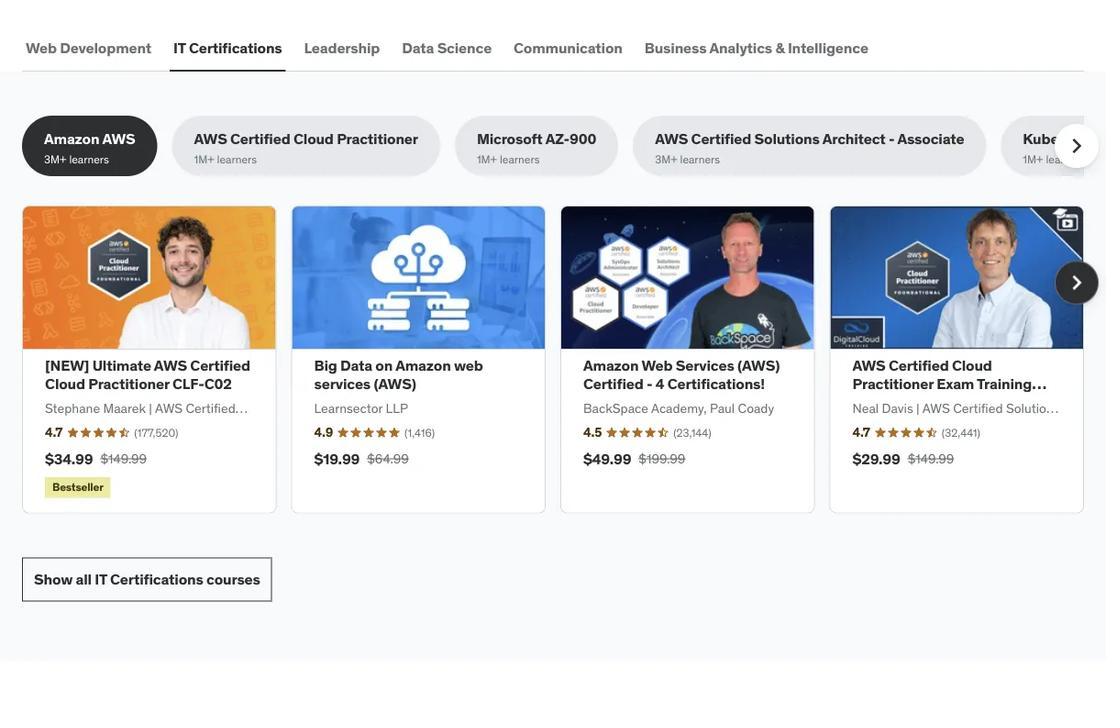 Task type: vqa. For each thing, say whether or not it's contained in the screenshot.
Web to the bottom
yes



Task type: locate. For each thing, give the bounding box(es) containing it.
2 3m+ from the left
[[655, 152, 678, 166]]

communication
[[514, 38, 623, 57]]

certifications
[[189, 38, 282, 57], [110, 570, 203, 588]]

learners
[[69, 152, 109, 166], [217, 152, 257, 166], [500, 152, 540, 166], [681, 152, 720, 166], [1047, 152, 1087, 166]]

3m+ inside aws certified solutions architect - associate 3m+ learners
[[655, 152, 678, 166]]

900
[[570, 130, 597, 148]]

[new] ultimate aws certified cloud practitioner clf-c02
[[45, 356, 250, 393]]

- left 4
[[647, 374, 653, 393]]

0 vertical spatial certifications
[[189, 38, 282, 57]]

training
[[977, 374, 1033, 393]]

practitioner
[[337, 130, 418, 148], [88, 374, 169, 393], [853, 374, 934, 393]]

it right development
[[174, 38, 186, 57]]

web development
[[26, 38, 151, 57]]

0 horizontal spatial -
[[647, 374, 653, 393]]

[new]
[[45, 356, 89, 375]]

aws certified cloud practitioner exam training [new] 2023
[[853, 356, 1033, 410]]

cloud for learners
[[294, 130, 334, 148]]

certified
[[230, 130, 291, 148], [692, 130, 752, 148], [190, 356, 250, 375], [889, 356, 949, 375], [584, 374, 644, 393]]

data inside button
[[402, 38, 434, 57]]

0 horizontal spatial practitioner
[[88, 374, 169, 393]]

web left 'services'
[[642, 356, 673, 375]]

aws inside aws certified cloud practitioner 1m+ learners
[[194, 130, 227, 148]]

-
[[889, 130, 895, 148], [647, 374, 653, 393]]

[new] ultimate aws certified cloud practitioner clf-c02 link
[[45, 356, 250, 393]]

0 horizontal spatial web
[[26, 38, 57, 57]]

0 horizontal spatial cloud
[[45, 374, 85, 393]]

it right all
[[95, 570, 107, 588]]

4 learners from the left
[[681, 152, 720, 166]]

1 horizontal spatial amazon
[[396, 356, 451, 375]]

amazon web services (aws) certified - 4 certifications!
[[584, 356, 780, 393]]

2 horizontal spatial amazon
[[584, 356, 639, 375]]

2 horizontal spatial cloud
[[953, 356, 993, 375]]

cloud inside aws certified cloud practitioner 1m+ learners
[[294, 130, 334, 148]]

next image
[[1063, 268, 1092, 297]]

0 vertical spatial it
[[174, 38, 186, 57]]

learners inside microsoft az-900 1m+ learners
[[500, 152, 540, 166]]

0 vertical spatial data
[[402, 38, 434, 57]]

kubernetes 1m+ learners
[[1024, 130, 1103, 166]]

5 learners from the left
[[1047, 152, 1087, 166]]

1 vertical spatial data
[[340, 356, 373, 375]]

practitioner inside [new] ultimate aws certified cloud practitioner clf-c02
[[88, 374, 169, 393]]

data left on
[[340, 356, 373, 375]]

1 vertical spatial it
[[95, 570, 107, 588]]

aws
[[102, 130, 135, 148], [194, 130, 227, 148], [655, 130, 689, 148], [154, 356, 187, 375], [853, 356, 886, 375]]

cloud
[[294, 130, 334, 148], [953, 356, 993, 375], [45, 374, 85, 393]]

data
[[402, 38, 434, 57], [340, 356, 373, 375]]

amazon inside amazon aws 3m+ learners
[[44, 130, 99, 148]]

2 1m+ from the left
[[477, 152, 497, 166]]

learners inside aws certified solutions architect - associate 3m+ learners
[[681, 152, 720, 166]]

practitioner inside aws certified cloud practitioner exam training [new] 2023
[[853, 374, 934, 393]]

exam
[[937, 374, 975, 393]]

amazon web services (aws) certified - 4 certifications! link
[[584, 356, 780, 393]]

practitioner inside aws certified cloud practitioner 1m+ learners
[[337, 130, 418, 148]]

0 horizontal spatial (aws)
[[374, 374, 416, 393]]

certifications!
[[668, 374, 765, 393]]

0 vertical spatial web
[[26, 38, 57, 57]]

amazon inside amazon web services (aws) certified - 4 certifications!
[[584, 356, 639, 375]]

- right "architect"
[[889, 130, 895, 148]]

1m+ inside kubernetes 1m+ learners
[[1024, 152, 1044, 166]]

web
[[26, 38, 57, 57], [642, 356, 673, 375]]

ultimate
[[92, 356, 151, 375]]

1 horizontal spatial (aws)
[[738, 356, 780, 375]]

amazon for amazon aws 3m+ learners
[[44, 130, 99, 148]]

it certifications
[[174, 38, 282, 57]]

1 horizontal spatial -
[[889, 130, 895, 148]]

[new]
[[853, 391, 894, 410]]

aws for aws certified cloud practitioner exam training [new] 2023
[[853, 356, 886, 375]]

1 horizontal spatial cloud
[[294, 130, 334, 148]]

1 1m+ from the left
[[194, 152, 214, 166]]

data left science
[[402, 38, 434, 57]]

aws certified cloud practitioner 1m+ learners
[[194, 130, 418, 166]]

1m+ inside aws certified cloud practitioner 1m+ learners
[[194, 152, 214, 166]]

business
[[645, 38, 707, 57]]

certified inside aws certified solutions architect - associate 3m+ learners
[[692, 130, 752, 148]]

3 1m+ from the left
[[1024, 152, 1044, 166]]

2 horizontal spatial 1m+
[[1024, 152, 1044, 166]]

2023
[[897, 391, 932, 410]]

aws inside aws certified solutions architect - associate 3m+ learners
[[655, 130, 689, 148]]

0 vertical spatial -
[[889, 130, 895, 148]]

1 horizontal spatial data
[[402, 38, 434, 57]]

aws inside aws certified cloud practitioner exam training [new] 2023
[[853, 356, 886, 375]]

2 horizontal spatial practitioner
[[853, 374, 934, 393]]

it
[[174, 38, 186, 57], [95, 570, 107, 588]]

4
[[656, 374, 665, 393]]

0 horizontal spatial data
[[340, 356, 373, 375]]

cloud inside aws certified cloud practitioner exam training [new] 2023
[[953, 356, 993, 375]]

development
[[60, 38, 151, 57]]

topic filters element
[[22, 116, 1107, 176]]

amazon aws 3m+ learners
[[44, 130, 135, 166]]

1m+
[[194, 152, 214, 166], [477, 152, 497, 166], [1024, 152, 1044, 166]]

1 horizontal spatial web
[[642, 356, 673, 375]]

microsoft
[[477, 130, 543, 148]]

0 horizontal spatial 1m+
[[194, 152, 214, 166]]

1 horizontal spatial 3m+
[[655, 152, 678, 166]]

1m+ inside microsoft az-900 1m+ learners
[[477, 152, 497, 166]]

certified inside aws certified cloud practitioner exam training [new] 2023
[[889, 356, 949, 375]]

0 horizontal spatial amazon
[[44, 130, 99, 148]]

1 horizontal spatial practitioner
[[337, 130, 418, 148]]

1 horizontal spatial 1m+
[[477, 152, 497, 166]]

1 3m+ from the left
[[44, 152, 67, 166]]

1 vertical spatial certifications
[[110, 570, 203, 588]]

1 horizontal spatial it
[[174, 38, 186, 57]]

analytics
[[710, 38, 773, 57]]

big data on amazon web services (aws)
[[314, 356, 483, 393]]

learners inside aws certified cloud practitioner 1m+ learners
[[217, 152, 257, 166]]

- inside amazon web services (aws) certified - 4 certifications!
[[647, 374, 653, 393]]

microsoft az-900 1m+ learners
[[477, 130, 597, 166]]

0 horizontal spatial 3m+
[[44, 152, 67, 166]]

certified inside aws certified cloud practitioner 1m+ learners
[[230, 130, 291, 148]]

(aws) inside amazon web services (aws) certified - 4 certifications!
[[738, 356, 780, 375]]

cloud for training
[[953, 356, 993, 375]]

1 vertical spatial web
[[642, 356, 673, 375]]

0 horizontal spatial it
[[95, 570, 107, 588]]

web left development
[[26, 38, 57, 57]]

(aws)
[[738, 356, 780, 375], [374, 374, 416, 393]]

3 learners from the left
[[500, 152, 540, 166]]

amazon inside big data on amazon web services (aws)
[[396, 356, 451, 375]]

2 learners from the left
[[217, 152, 257, 166]]

certified for aws certified cloud practitioner exam training [new] 2023
[[889, 356, 949, 375]]

web inside amazon web services (aws) certified - 4 certifications!
[[642, 356, 673, 375]]

1 vertical spatial -
[[647, 374, 653, 393]]

(aws) inside big data on amazon web services (aws)
[[374, 374, 416, 393]]

3m+
[[44, 152, 67, 166], [655, 152, 678, 166]]

show
[[34, 570, 73, 588]]

big data on amazon web services (aws) link
[[314, 356, 483, 393]]

carousel element
[[22, 206, 1099, 513]]

1 learners from the left
[[69, 152, 109, 166]]

amazon
[[44, 130, 99, 148], [396, 356, 451, 375], [584, 356, 639, 375]]

amazon for amazon web services (aws) certified - 4 certifications!
[[584, 356, 639, 375]]



Task type: describe. For each thing, give the bounding box(es) containing it.
business analytics & intelligence
[[645, 38, 869, 57]]

business analytics & intelligence button
[[641, 26, 873, 70]]

aws inside [new] ultimate aws certified cloud practitioner clf-c02
[[154, 356, 187, 375]]

certified inside [new] ultimate aws certified cloud practitioner clf-c02
[[190, 356, 250, 375]]

certified for aws certified solutions architect - associate 3m+ learners
[[692, 130, 752, 148]]

data science button
[[398, 26, 496, 70]]

aws for aws certified solutions architect - associate 3m+ learners
[[655, 130, 689, 148]]

c02
[[204, 374, 232, 393]]

clf-
[[173, 374, 204, 393]]

it certifications button
[[170, 26, 286, 70]]

science
[[437, 38, 492, 57]]

certifications inside "link"
[[110, 570, 203, 588]]

all
[[76, 570, 92, 588]]

aws certified cloud practitioner exam training [new] 2023 link
[[853, 356, 1047, 410]]

it inside "link"
[[95, 570, 107, 588]]

3m+ inside amazon aws 3m+ learners
[[44, 152, 67, 166]]

courses
[[206, 570, 260, 588]]

certified inside amazon web services (aws) certified - 4 certifications!
[[584, 374, 644, 393]]

cloud inside [new] ultimate aws certified cloud practitioner clf-c02
[[45, 374, 85, 393]]

services
[[314, 374, 371, 393]]

practitioner for aws certified cloud practitioner exam training [new] 2023
[[853, 374, 934, 393]]

it inside button
[[174, 38, 186, 57]]

web inside button
[[26, 38, 57, 57]]

big
[[314, 356, 337, 375]]

leadership button
[[301, 26, 384, 70]]

aws inside amazon aws 3m+ learners
[[102, 130, 135, 148]]

web
[[454, 356, 483, 375]]

kubernetes
[[1024, 130, 1103, 148]]

intelligence
[[788, 38, 869, 57]]

show all it certifications courses link
[[22, 557, 272, 601]]

next image
[[1063, 131, 1092, 161]]

practitioner for aws certified cloud practitioner 1m+ learners
[[337, 130, 418, 148]]

architect
[[823, 130, 886, 148]]

az-
[[546, 130, 570, 148]]

aws for aws certified cloud practitioner 1m+ learners
[[194, 130, 227, 148]]

aws certified solutions architect - associate 3m+ learners
[[655, 130, 965, 166]]

certified for aws certified cloud practitioner 1m+ learners
[[230, 130, 291, 148]]

data inside big data on amazon web services (aws)
[[340, 356, 373, 375]]

communication button
[[510, 26, 627, 70]]

leadership
[[304, 38, 380, 57]]

data science
[[402, 38, 492, 57]]

web development button
[[22, 26, 155, 70]]

&
[[776, 38, 785, 57]]

solutions
[[755, 130, 820, 148]]

certifications inside button
[[189, 38, 282, 57]]

show all it certifications courses
[[34, 570, 260, 588]]

- inside aws certified solutions architect - associate 3m+ learners
[[889, 130, 895, 148]]

learners inside amazon aws 3m+ learners
[[69, 152, 109, 166]]

learners inside kubernetes 1m+ learners
[[1047, 152, 1087, 166]]

associate
[[898, 130, 965, 148]]

on
[[376, 356, 393, 375]]

services
[[676, 356, 735, 375]]



